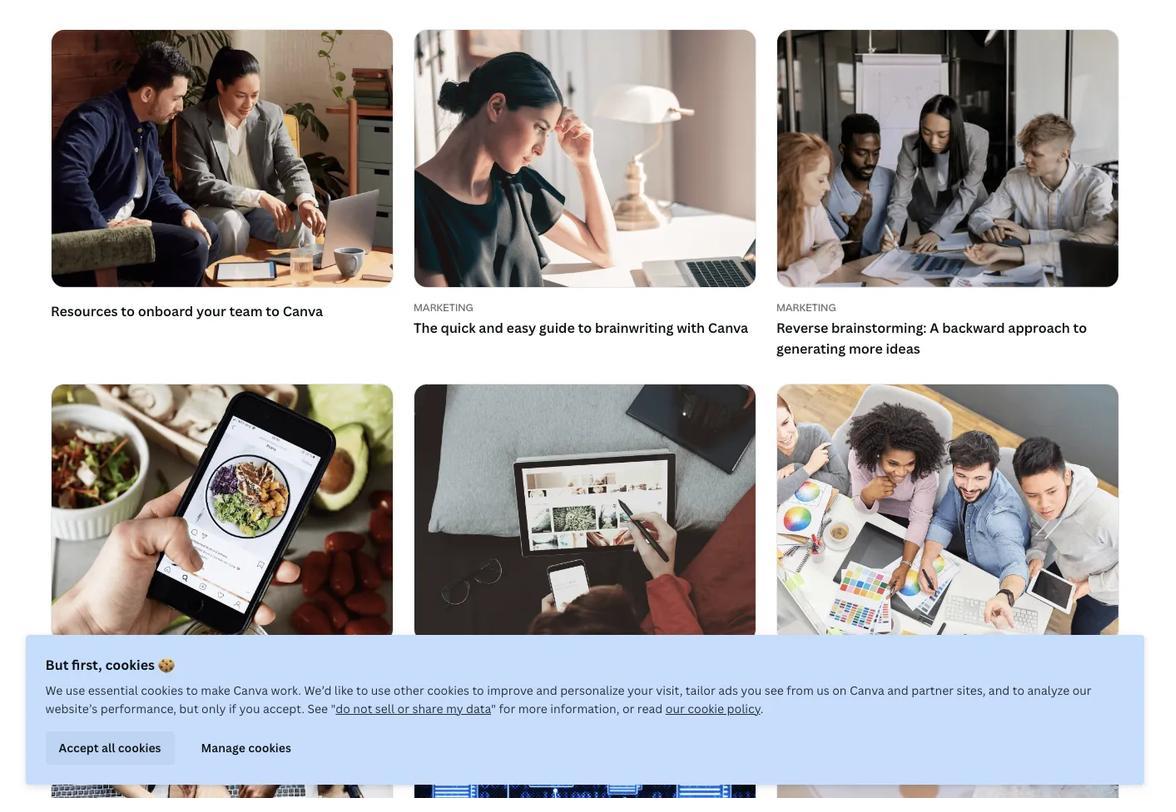 Task type: describe. For each thing, give the bounding box(es) containing it.
lessons
[[788, 673, 836, 691]]

analyze
[[1028, 683, 1070, 699]]

and inside marketing the quick and easy guide to brainwriting with canva
[[479, 319, 504, 337]]

marketing for quick
[[414, 301, 473, 315]]

" inside we use essential cookies to make canva work. we'd like to use other cookies to improve and personalize your visit, tailor ads you see from us on canva and partner sites, and to analyze our website's performance, but only if you accept. see "
[[331, 701, 336, 717]]

to inside the marketing reverse brainstorming: a backward approach to generating more ideas
[[1074, 319, 1087, 337]]

0 vertical spatial you
[[742, 683, 763, 699]]

a
[[930, 319, 939, 337]]

1 vertical spatial more
[[519, 701, 548, 717]]

brainstorming:
[[832, 319, 927, 337]]

the for quick
[[414, 319, 438, 337]]

manage cookies button
[[188, 732, 305, 765]]

see
[[765, 683, 785, 699]]

🍪
[[158, 656, 175, 674]]

untitled design (17) image
[[415, 385, 756, 642]]

.
[[761, 701, 764, 717]]

we use essential cookies to make canva work. we'd like to use other cookies to improve and personalize your visit, tailor ads you see from us on canva and partner sites, and to analyze our website's performance, but only if you accept. see "
[[46, 683, 1092, 717]]

1 or from the left
[[398, 701, 410, 717]]

like
[[335, 683, 354, 699]]

grow
[[78, 694, 110, 713]]

brainwriting
[[595, 319, 674, 337]]

visit,
[[657, 683, 683, 699]]

cookies up the "my"
[[428, 683, 470, 699]]

6
[[51, 673, 59, 691]]

personalize
[[561, 683, 625, 699]]

manage
[[202, 740, 246, 756]]

accept all cookies button
[[46, 732, 175, 765]]

strategy
[[320, 673, 374, 691]]

website's
[[46, 701, 98, 717]]

do not sell or share my data " for more information, or read our cookie policy .
[[336, 701, 764, 717]]

to inside marketing 6 tips to improve your instagram content strategy and grow a loyal following
[[90, 673, 104, 691]]

policy
[[728, 701, 761, 717]]

1 vertical spatial our
[[666, 701, 685, 717]]

approach
[[1008, 319, 1070, 337]]

partner
[[912, 683, 955, 699]]

but
[[180, 701, 199, 717]]

1 horizontal spatial use
[[372, 683, 391, 699]]

accept all cookies
[[59, 740, 162, 756]]

and inside marketing 6 tips to improve your instagram content strategy and grow a loyal following
[[51, 694, 75, 713]]

2 or from the left
[[623, 701, 635, 717]]

the for ultimate
[[461, 673, 485, 691]]

accept
[[59, 740, 99, 756]]

improve inside marketing 6 tips to improve your instagram content strategy and grow a loyal following
[[107, 673, 161, 691]]

only
[[202, 701, 226, 717]]

ads
[[719, 683, 739, 699]]

but
[[46, 656, 69, 674]]

processes
[[965, 673, 1031, 691]]

improve inside we use essential cookies to make canva work. we'd like to use other cookies to improve and personalize your visit, tailor ads you see from us on canva and partner sites, and to analyze our website's performance, but only if you accept. see "
[[488, 683, 534, 699]]

guide
[[539, 319, 575, 337]]

if
[[229, 701, 237, 717]]

untitled design (18) image
[[35, 372, 410, 655]]

from inside 5 lessons on effective design processes from teams who use canva
[[1034, 673, 1065, 691]]

5 lessons on effective design processes from teams who use canva link
[[777, 384, 1120, 718]]

with
[[677, 319, 705, 337]]

backward
[[943, 319, 1005, 337]]

0 horizontal spatial use
[[66, 683, 86, 699]]

data
[[467, 701, 492, 717]]

1 vertical spatial for
[[500, 701, 516, 717]]

who
[[777, 694, 804, 713]]

collaboration
[[414, 694, 501, 713]]

canva inside 5 lessons on effective design processes from teams who use canva
[[833, 694, 873, 713]]

information,
[[551, 701, 620, 717]]

cookies inside button
[[249, 740, 292, 756]]

reverse
[[777, 319, 829, 337]]

our inside we use essential cookies to make canva work. we'd like to use other cookies to improve and personalize your visit, tailor ads you see from us on canva and partner sites, and to analyze our website's performance, but only if you accept. see "
[[1073, 683, 1092, 699]]

and right sites,
[[989, 683, 1011, 699]]

performance,
[[101, 701, 177, 717]]

teams
[[1069, 673, 1108, 691]]

design inside canva: the ultimate design tool for team collaboration
[[546, 673, 588, 691]]

onboard
[[138, 302, 193, 321]]

see
[[308, 701, 329, 717]]

canva: the ultimate design tool for team collaboration
[[414, 673, 676, 713]]

cookie
[[688, 701, 725, 717]]

marketing for tips
[[51, 655, 110, 669]]

do not sell or share my data link
[[336, 701, 492, 717]]

read
[[638, 701, 663, 717]]

resources to onboard your team to canva
[[51, 302, 323, 321]]



Task type: vqa. For each thing, say whether or not it's contained in the screenshot.
cookies
yes



Task type: locate. For each thing, give the bounding box(es) containing it.
on
[[839, 673, 856, 691], [833, 683, 848, 699]]

content
[[265, 673, 317, 691]]

ideas
[[886, 340, 921, 358]]

our
[[1073, 683, 1092, 699], [666, 701, 685, 717]]

0 horizontal spatial "
[[331, 701, 336, 717]]

1 horizontal spatial the
[[461, 673, 485, 691]]

canva inside marketing the quick and easy guide to brainwriting with canva
[[708, 319, 749, 337]]

and left easy
[[479, 319, 504, 337]]

0 vertical spatial more
[[849, 340, 883, 358]]

1 horizontal spatial "
[[492, 701, 497, 717]]

marketing reverse brainstorming: a backward approach to generating more ideas
[[777, 301, 1087, 358]]

use up sell
[[372, 683, 391, 699]]

to inside marketing the quick and easy guide to brainwriting with canva
[[578, 319, 592, 337]]

1 horizontal spatial from
[[1034, 673, 1065, 691]]

you up the policy
[[742, 683, 763, 699]]

team inside canva: the ultimate design tool for team collaboration
[[643, 673, 676, 691]]

your up read
[[628, 683, 654, 699]]

use
[[66, 683, 86, 699], [372, 683, 391, 699], [807, 694, 830, 713]]

marketing up the quick
[[414, 301, 473, 315]]

0 vertical spatial the
[[414, 319, 438, 337]]

on inside we use essential cookies to make canva work. we'd like to use other cookies to improve and personalize your visit, tailor ads you see from us on canva and partner sites, and to analyze our website's performance, but only if you accept. see "
[[833, 683, 848, 699]]

1 horizontal spatial team
[[643, 673, 676, 691]]

the
[[414, 319, 438, 337], [461, 673, 485, 691]]

0 horizontal spatial for
[[500, 701, 516, 717]]

you right if
[[240, 701, 261, 717]]

cookies down accept.
[[249, 740, 292, 756]]

from right 5
[[787, 683, 814, 699]]

not
[[354, 701, 373, 717]]

design up do not sell or share my data " for more information, or read our cookie policy .
[[546, 673, 588, 691]]

tailor
[[686, 683, 716, 699]]

0 horizontal spatial design
[[546, 673, 588, 691]]

cookies inside button
[[118, 740, 162, 756]]

but first, cookies 🍪
[[46, 656, 175, 674]]

1 " from the left
[[331, 701, 336, 717]]

2 horizontal spatial marketing
[[777, 301, 836, 315]]

marketing up reverse
[[777, 301, 836, 315]]

1 horizontal spatial or
[[623, 701, 635, 717]]

the up the collaboration
[[461, 673, 485, 691]]

tips
[[62, 673, 87, 691]]

0 vertical spatial for
[[621, 673, 640, 691]]

0 horizontal spatial more
[[519, 701, 548, 717]]

improve
[[107, 673, 161, 691], [488, 683, 534, 699]]

2 horizontal spatial use
[[807, 694, 830, 713]]

cookies up essential
[[106, 656, 155, 674]]

my
[[447, 701, 464, 717]]

0 horizontal spatial the
[[414, 319, 438, 337]]

essential
[[88, 683, 138, 699]]

" down ultimate
[[492, 701, 497, 717]]

marketing inside the marketing reverse brainstorming: a backward approach to generating more ideas
[[777, 301, 836, 315]]

other
[[394, 683, 425, 699]]

and left partner
[[888, 683, 909, 699]]

1 vertical spatial the
[[461, 673, 485, 691]]

we
[[46, 683, 63, 699]]

work.
[[271, 683, 302, 699]]

canva: the ultimate design tool for team collaboration link
[[414, 384, 757, 718]]

easy
[[507, 319, 536, 337]]

use down lessons
[[807, 694, 830, 713]]

our cookie policy link
[[666, 701, 761, 717]]

we'd
[[305, 683, 332, 699]]

1 horizontal spatial improve
[[488, 683, 534, 699]]

cookies right all
[[118, 740, 162, 756]]

marketing inside marketing the quick and easy guide to brainwriting with canva
[[414, 301, 473, 315]]

canva:
[[414, 673, 458, 691]]

sell
[[376, 701, 395, 717]]

or right sell
[[398, 701, 410, 717]]

first,
[[72, 656, 103, 674]]

1 horizontal spatial our
[[1073, 683, 1092, 699]]

do
[[336, 701, 351, 717]]

1 horizontal spatial more
[[849, 340, 883, 358]]

0 horizontal spatial you
[[240, 701, 261, 717]]

2 " from the left
[[492, 701, 497, 717]]

0 horizontal spatial marketing
[[51, 655, 110, 669]]

5
[[777, 673, 785, 691]]

your up "following"
[[164, 673, 194, 691]]

1 horizontal spatial your
[[196, 302, 226, 321]]

for down ultimate
[[500, 701, 516, 717]]

all
[[102, 740, 116, 756]]

use up website's
[[66, 683, 86, 699]]

0 vertical spatial our
[[1073, 683, 1092, 699]]

marketing
[[414, 301, 473, 315], [777, 301, 836, 315], [51, 655, 110, 669]]

1 vertical spatial you
[[240, 701, 261, 717]]

1 vertical spatial team
[[643, 673, 676, 691]]

2 horizontal spatial your
[[628, 683, 654, 699]]

1 horizontal spatial for
[[621, 673, 640, 691]]

0 horizontal spatial team
[[229, 302, 263, 321]]

and down 6 on the bottom of page
[[51, 694, 75, 713]]

team right onboard
[[229, 302, 263, 321]]

effective
[[859, 673, 917, 691]]

resources
[[51, 302, 118, 321]]

to
[[121, 302, 135, 321], [266, 302, 280, 321], [578, 319, 592, 337], [1074, 319, 1087, 337], [90, 673, 104, 691], [187, 683, 198, 699], [357, 683, 369, 699], [473, 683, 485, 699], [1013, 683, 1025, 699]]

marketing for brainstorming:
[[777, 301, 836, 315]]

on inside 5 lessons on effective design processes from teams who use canva
[[839, 673, 856, 691]]

quick
[[441, 319, 476, 337]]

the left the quick
[[414, 319, 438, 337]]

you
[[742, 683, 763, 699], [240, 701, 261, 717]]

design inside 5 lessons on effective design processes from teams who use canva
[[920, 673, 962, 691]]

for inside canva: the ultimate design tool for team collaboration
[[621, 673, 640, 691]]

0 horizontal spatial or
[[398, 701, 410, 717]]

more down ultimate
[[519, 701, 548, 717]]

and
[[479, 319, 504, 337], [537, 683, 558, 699], [888, 683, 909, 699], [989, 683, 1011, 699], [51, 694, 75, 713]]

use inside 5 lessons on effective design processes from teams who use canva
[[807, 694, 830, 713]]

design
[[546, 673, 588, 691], [920, 673, 962, 691]]

your inside we use essential cookies to make canva work. we'd like to use other cookies to improve and personalize your visit, tailor ads you see from us on canva and partner sites, and to analyze our website's performance, but only if you accept. see "
[[628, 683, 654, 699]]

marketing up tips
[[51, 655, 110, 669]]

1 horizontal spatial you
[[742, 683, 763, 699]]

from
[[1034, 673, 1065, 691], [787, 683, 814, 699]]

1 horizontal spatial design
[[920, 673, 962, 691]]

more inside the marketing reverse brainstorming: a backward approach to generating more ideas
[[849, 340, 883, 358]]

following
[[158, 694, 218, 713]]

0 horizontal spatial your
[[164, 673, 194, 691]]

0 horizontal spatial our
[[666, 701, 685, 717]]

team up read
[[643, 673, 676, 691]]

5 lessons on effective design processes from teams who use canva
[[777, 673, 1108, 713]]

from left teams
[[1034, 673, 1065, 691]]

generating
[[777, 340, 846, 358]]

2 design from the left
[[920, 673, 962, 691]]

1 horizontal spatial marketing
[[414, 301, 473, 315]]

cookies down 🍪 at the left
[[141, 683, 184, 699]]

share
[[413, 701, 444, 717]]

team
[[229, 302, 263, 321], [643, 673, 676, 691]]

canva
[[283, 302, 323, 321], [708, 319, 749, 337], [234, 683, 269, 699], [850, 683, 885, 699], [833, 694, 873, 713]]

0 horizontal spatial from
[[787, 683, 814, 699]]

cookies
[[106, 656, 155, 674], [141, 683, 184, 699], [428, 683, 470, 699], [118, 740, 162, 756], [249, 740, 292, 756]]

improve up data
[[488, 683, 534, 699]]

ultimate
[[488, 673, 543, 691]]

more down brainstorming:
[[849, 340, 883, 358]]

our right analyze
[[1073, 683, 1092, 699]]

or left read
[[623, 701, 635, 717]]

sites,
[[957, 683, 987, 699]]

tool
[[591, 673, 618, 691]]

loyal
[[124, 694, 155, 713]]

resources to onboard your team to canva link
[[51, 29, 394, 326]]

your right onboard
[[196, 302, 226, 321]]

marketing 6 tips to improve your instagram content strategy and grow a loyal following
[[51, 655, 374, 713]]

the inside marketing the quick and easy guide to brainwriting with canva
[[414, 319, 438, 337]]

marketing inside marketing 6 tips to improve your instagram content strategy and grow a loyal following
[[51, 655, 110, 669]]

a
[[113, 694, 121, 713]]

1 design from the left
[[546, 673, 588, 691]]

our down visit,
[[666, 701, 685, 717]]

accept.
[[263, 701, 305, 717]]

and up do not sell or share my data " for more information, or read our cookie policy .
[[537, 683, 558, 699]]

instagram
[[197, 673, 262, 691]]

0 vertical spatial team
[[229, 302, 263, 321]]

from inside we use essential cookies to make canva work. we'd like to use other cookies to improve and personalize your visit, tailor ads you see from us on canva and partner sites, and to analyze our website's performance, but only if you accept. see "
[[787, 683, 814, 699]]

your
[[196, 302, 226, 321], [164, 673, 194, 691], [628, 683, 654, 699]]

design right effective
[[920, 673, 962, 691]]

improve up loyal
[[107, 673, 161, 691]]

0 horizontal spatial improve
[[107, 673, 161, 691]]

"
[[331, 701, 336, 717], [492, 701, 497, 717]]

the inside canva: the ultimate design tool for team collaboration
[[461, 673, 485, 691]]

marketing the quick and easy guide to brainwriting with canva
[[414, 301, 749, 337]]

make
[[201, 683, 231, 699]]

more
[[849, 340, 883, 358], [519, 701, 548, 717]]

for
[[621, 673, 640, 691], [500, 701, 516, 717]]

" right see
[[331, 701, 336, 717]]

your inside marketing 6 tips to improve your instagram content strategy and grow a loyal following
[[164, 673, 194, 691]]

us
[[817, 683, 830, 699]]

for right tool
[[621, 673, 640, 691]]

manage cookies
[[202, 740, 292, 756]]



